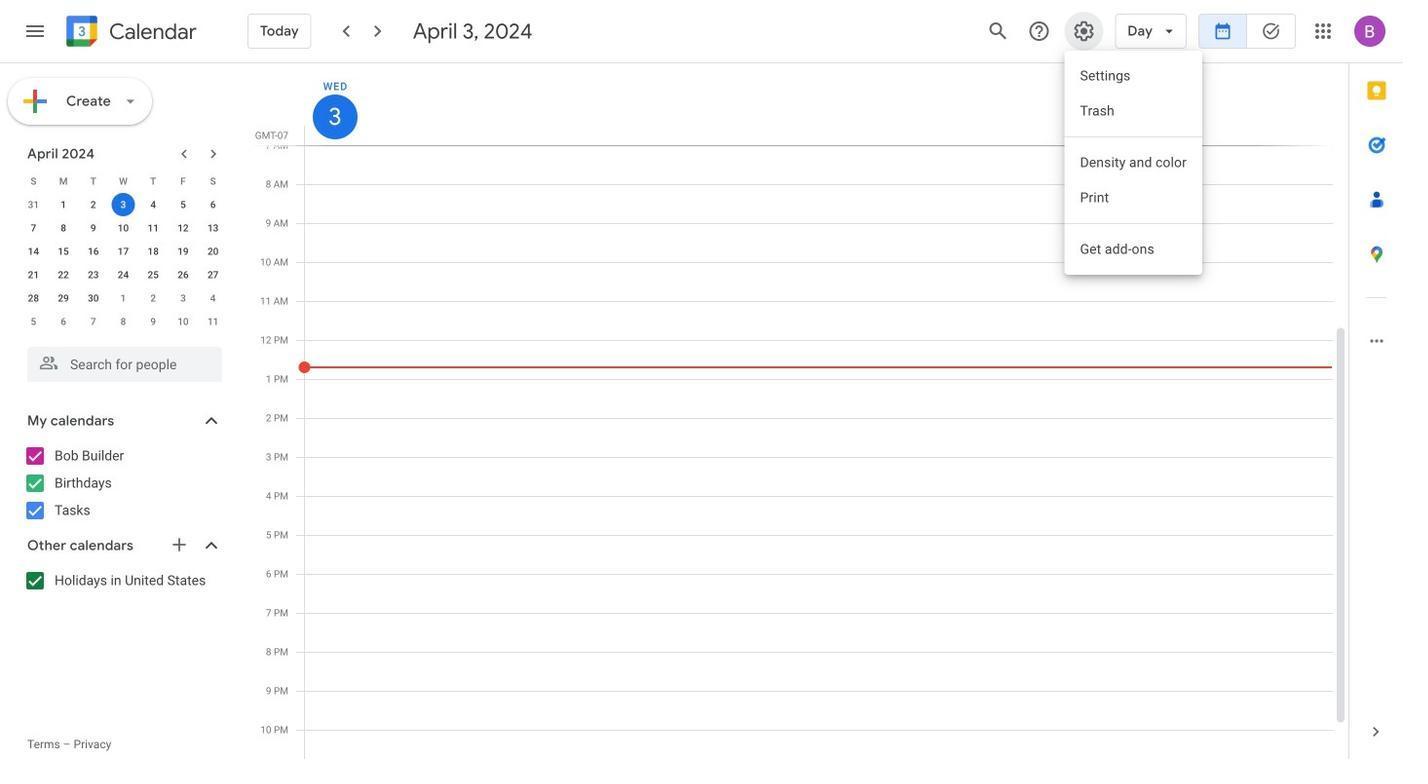 Task type: describe. For each thing, give the bounding box(es) containing it.
11 element
[[142, 216, 165, 240]]

27 element
[[201, 263, 225, 287]]

29 element
[[52, 287, 75, 310]]

6 row from the top
[[19, 287, 228, 310]]

heading inside calendar element
[[105, 20, 197, 43]]

16 element
[[82, 240, 105, 263]]

march 31 element
[[22, 193, 45, 216]]

5 element
[[171, 193, 195, 216]]

21 element
[[22, 263, 45, 287]]

may 7 element
[[82, 310, 105, 333]]

8 element
[[52, 216, 75, 240]]

april 2024 grid
[[19, 170, 228, 333]]

18 element
[[142, 240, 165, 263]]

10 element
[[112, 216, 135, 240]]

may 2 element
[[142, 287, 165, 310]]

20 element
[[201, 240, 225, 263]]

14 element
[[22, 240, 45, 263]]

settings menu image
[[1073, 19, 1096, 43]]

15 element
[[52, 240, 75, 263]]

may 10 element
[[171, 310, 195, 333]]

Search for people text field
[[39, 347, 211, 382]]

may 9 element
[[142, 310, 165, 333]]

may 3 element
[[171, 287, 195, 310]]

26 element
[[171, 263, 195, 287]]

3 row from the top
[[19, 216, 228, 240]]

13 element
[[201, 216, 225, 240]]

7 element
[[22, 216, 45, 240]]

may 6 element
[[52, 310, 75, 333]]

3, today element
[[112, 193, 135, 216]]

12 element
[[171, 216, 195, 240]]

23 element
[[82, 263, 105, 287]]

17 element
[[112, 240, 135, 263]]

may 4 element
[[201, 287, 225, 310]]

may 11 element
[[201, 310, 225, 333]]

settings menu menu
[[1065, 51, 1203, 275]]

may 1 element
[[112, 287, 135, 310]]



Task type: locate. For each thing, give the bounding box(es) containing it.
1 element
[[52, 193, 75, 216]]

heading
[[105, 20, 197, 43]]

my calendars list
[[4, 441, 242, 526]]

cell inside april 2024 grid
[[108, 193, 138, 216]]

may 5 element
[[22, 310, 45, 333]]

tab list
[[1350, 63, 1404, 705]]

19 element
[[171, 240, 195, 263]]

5 row from the top
[[19, 263, 228, 287]]

1 row from the top
[[19, 170, 228, 193]]

4 row from the top
[[19, 240, 228, 263]]

column header
[[304, 63, 1334, 145]]

7 row from the top
[[19, 310, 228, 333]]

2 element
[[82, 193, 105, 216]]

22 element
[[52, 263, 75, 287]]

grid
[[250, 63, 1349, 759]]

calendar element
[[62, 12, 197, 55]]

main drawer image
[[23, 19, 47, 43]]

9 element
[[82, 216, 105, 240]]

cell
[[108, 193, 138, 216]]

28 element
[[22, 287, 45, 310]]

25 element
[[142, 263, 165, 287]]

wednesday, april 3, today element
[[313, 95, 358, 139]]

2 row from the top
[[19, 193, 228, 216]]

may 8 element
[[112, 310, 135, 333]]

24 element
[[112, 263, 135, 287]]

4 element
[[142, 193, 165, 216]]

row
[[19, 170, 228, 193], [19, 193, 228, 216], [19, 216, 228, 240], [19, 240, 228, 263], [19, 263, 228, 287], [19, 287, 228, 310], [19, 310, 228, 333]]

row group
[[19, 193, 228, 333]]

30 element
[[82, 287, 105, 310]]

6 element
[[201, 193, 225, 216]]

add other calendars image
[[170, 535, 189, 555]]

None search field
[[0, 339, 242, 382]]



Task type: vqa. For each thing, say whether or not it's contained in the screenshot.
MAY 1 element
yes



